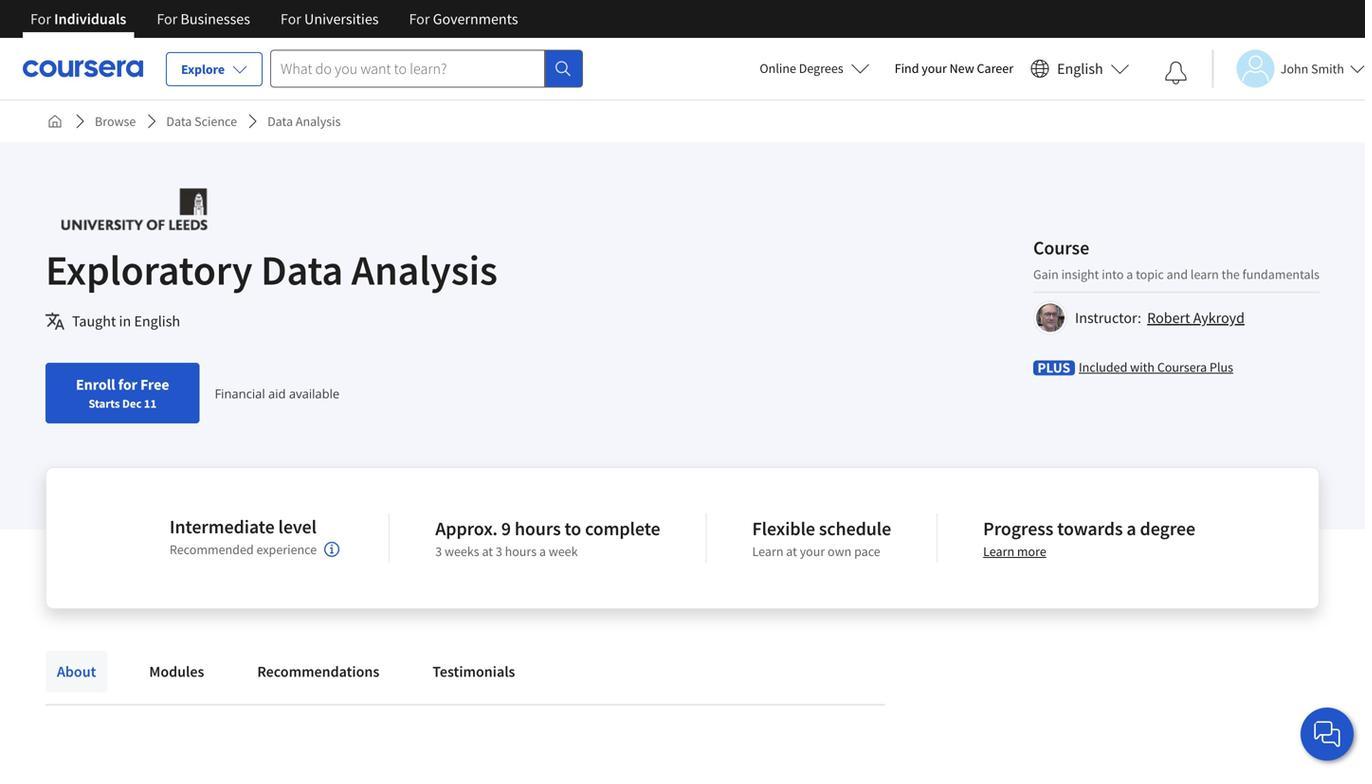 Task type: vqa. For each thing, say whether or not it's contained in the screenshot.
list
no



Task type: describe. For each thing, give the bounding box(es) containing it.
instructor:
[[1075, 309, 1142, 328]]

financial aid available button
[[215, 385, 340, 402]]

recommendations link
[[246, 652, 391, 693]]

course gain insight into a topic and learn the fundamentals
[[1034, 236, 1320, 283]]

english button
[[1023, 38, 1138, 100]]

to
[[565, 517, 582, 541]]

modules
[[149, 663, 204, 682]]

starts
[[89, 396, 120, 412]]

recommended experience
[[170, 542, 317, 559]]

plus
[[1210, 359, 1234, 376]]

learn
[[1191, 266, 1219, 283]]

recommended
[[170, 542, 254, 559]]

robert aykroyd link
[[1148, 309, 1245, 328]]

level
[[278, 515, 317, 539]]

coursera plus image
[[1034, 361, 1075, 376]]

show notifications image
[[1165, 62, 1188, 84]]

your inside find your new career "link"
[[922, 60, 947, 77]]

about link
[[46, 652, 108, 693]]

a inside progress towards a degree learn more
[[1127, 517, 1137, 541]]

degree
[[1140, 517, 1196, 541]]

explore button
[[166, 52, 263, 86]]

career
[[977, 60, 1014, 77]]

financial aid available
[[215, 385, 340, 402]]

online
[[760, 60, 797, 77]]

for for universities
[[281, 9, 301, 28]]

browse link
[[87, 104, 144, 138]]

a inside approx. 9 hours to complete 3 weeks at 3 hours a week
[[540, 543, 546, 560]]

included with coursera plus
[[1079, 359, 1234, 376]]

universities
[[304, 9, 379, 28]]

browse
[[95, 113, 136, 130]]

testimonials link
[[421, 652, 527, 693]]

coursera image
[[23, 53, 143, 84]]

insight
[[1062, 266, 1100, 283]]

fundamentals
[[1243, 266, 1320, 283]]

modules link
[[138, 652, 216, 693]]

exploratory data analysis
[[46, 244, 498, 296]]

learn inside progress towards a degree learn more
[[984, 543, 1015, 560]]

weeks
[[445, 543, 480, 560]]

course
[[1034, 236, 1090, 260]]

english inside button
[[1058, 59, 1104, 78]]

at inside flexible schedule learn at your own pace
[[786, 543, 797, 560]]

learn inside flexible schedule learn at your own pace
[[753, 543, 784, 560]]

0 vertical spatial hours
[[515, 517, 561, 541]]

gain
[[1034, 266, 1059, 283]]

free
[[140, 376, 169, 395]]

banner navigation
[[15, 0, 534, 38]]

taught
[[72, 312, 116, 331]]

find
[[895, 60, 919, 77]]

1 vertical spatial analysis
[[351, 244, 498, 296]]

chat with us image
[[1313, 720, 1343, 750]]

1 vertical spatial english
[[134, 312, 180, 331]]

data science link
[[159, 104, 245, 138]]

2 3 from the left
[[496, 543, 502, 560]]

for universities
[[281, 9, 379, 28]]

dec
[[122, 396, 142, 412]]

for governments
[[409, 9, 518, 28]]

at inside approx. 9 hours to complete 3 weeks at 3 hours a week
[[482, 543, 493, 560]]

science
[[195, 113, 237, 130]]

1 3 from the left
[[435, 543, 442, 560]]

coursera
[[1158, 359, 1207, 376]]

find your new career link
[[885, 57, 1023, 81]]

What do you want to learn? text field
[[270, 50, 545, 88]]

schedule
[[819, 517, 892, 541]]

pace
[[855, 543, 881, 560]]

recommendations
[[257, 663, 380, 682]]

new
[[950, 60, 975, 77]]

intermediate level
[[170, 515, 317, 539]]

into
[[1102, 266, 1124, 283]]



Task type: locate. For each thing, give the bounding box(es) containing it.
university of leeds image
[[46, 188, 223, 230]]

3
[[435, 543, 442, 560], [496, 543, 502, 560]]

0 vertical spatial analysis
[[296, 113, 341, 130]]

enroll
[[76, 376, 115, 395]]

1 horizontal spatial 3
[[496, 543, 502, 560]]

for individuals
[[30, 9, 126, 28]]

more
[[1018, 543, 1047, 560]]

john smith
[[1281, 60, 1345, 77]]

11
[[144, 396, 157, 412]]

smith
[[1312, 60, 1345, 77]]

1 for from the left
[[30, 9, 51, 28]]

enroll for free starts dec 11
[[76, 376, 169, 412]]

week
[[549, 543, 578, 560]]

a right into
[[1127, 266, 1134, 283]]

towards
[[1058, 517, 1123, 541]]

governments
[[433, 9, 518, 28]]

0 vertical spatial your
[[922, 60, 947, 77]]

your left the own
[[800, 543, 825, 560]]

2 vertical spatial a
[[540, 543, 546, 560]]

progress towards a degree learn more
[[984, 517, 1196, 560]]

a left degree
[[1127, 517, 1137, 541]]

data
[[166, 113, 192, 130], [268, 113, 293, 130], [261, 244, 343, 296]]

0 horizontal spatial english
[[134, 312, 180, 331]]

individuals
[[54, 9, 126, 28]]

home image
[[47, 114, 63, 129]]

for businesses
[[157, 9, 250, 28]]

a inside course gain insight into a topic and learn the fundamentals
[[1127, 266, 1134, 283]]

learn
[[753, 543, 784, 560], [984, 543, 1015, 560]]

learn down flexible
[[753, 543, 784, 560]]

in
[[119, 312, 131, 331]]

included with coursera plus link
[[1079, 358, 1234, 377]]

1 at from the left
[[482, 543, 493, 560]]

for for businesses
[[157, 9, 178, 28]]

online degrees
[[760, 60, 844, 77]]

data analysis
[[268, 113, 341, 130]]

for up 'what do you want to learn?' text field
[[409, 9, 430, 28]]

1 vertical spatial a
[[1127, 517, 1137, 541]]

robert
[[1148, 309, 1191, 328]]

for for governments
[[409, 9, 430, 28]]

hours right the 9
[[515, 517, 561, 541]]

2 for from the left
[[157, 9, 178, 28]]

learn down 'progress'
[[984, 543, 1015, 560]]

english
[[1058, 59, 1104, 78], [134, 312, 180, 331]]

at
[[482, 543, 493, 560], [786, 543, 797, 560]]

data science
[[166, 113, 237, 130]]

john
[[1281, 60, 1309, 77]]

data for data analysis
[[268, 113, 293, 130]]

your right find
[[922, 60, 947, 77]]

instructor: robert aykroyd
[[1075, 309, 1245, 328]]

progress
[[984, 517, 1054, 541]]

approx. 9 hours to complete 3 weeks at 3 hours a week
[[435, 517, 661, 560]]

data inside data science link
[[166, 113, 192, 130]]

complete
[[585, 517, 661, 541]]

aykroyd
[[1194, 309, 1245, 328]]

flexible
[[753, 517, 816, 541]]

the
[[1222, 266, 1240, 283]]

information about difficulty level pre-requisites. image
[[325, 542, 340, 558]]

hours
[[515, 517, 561, 541], [505, 543, 537, 560]]

robert aykroyd image
[[1037, 304, 1065, 332]]

1 horizontal spatial analysis
[[351, 244, 498, 296]]

with
[[1131, 359, 1155, 376]]

for for individuals
[[30, 9, 51, 28]]

data analysis link
[[260, 104, 348, 138]]

intermediate
[[170, 515, 275, 539]]

flexible schedule learn at your own pace
[[753, 517, 892, 560]]

find your new career
[[895, 60, 1014, 77]]

1 vertical spatial your
[[800, 543, 825, 560]]

for left individuals
[[30, 9, 51, 28]]

explore
[[181, 61, 225, 78]]

0 vertical spatial a
[[1127, 266, 1134, 283]]

for
[[118, 376, 137, 395]]

1 horizontal spatial english
[[1058, 59, 1104, 78]]

your
[[922, 60, 947, 77], [800, 543, 825, 560]]

hours down the 9
[[505, 543, 537, 560]]

a
[[1127, 266, 1134, 283], [1127, 517, 1137, 541], [540, 543, 546, 560]]

3 down the 9
[[496, 543, 502, 560]]

2 at from the left
[[786, 543, 797, 560]]

1 horizontal spatial at
[[786, 543, 797, 560]]

4 for from the left
[[409, 9, 430, 28]]

own
[[828, 543, 852, 560]]

data for data science
[[166, 113, 192, 130]]

0 horizontal spatial at
[[482, 543, 493, 560]]

exploratory
[[46, 244, 253, 296]]

businesses
[[181, 9, 250, 28]]

aid
[[268, 385, 286, 402]]

9
[[501, 517, 511, 541]]

for left businesses
[[157, 9, 178, 28]]

online degrees button
[[745, 47, 885, 89]]

for left universities
[[281, 9, 301, 28]]

1 horizontal spatial your
[[922, 60, 947, 77]]

and
[[1167, 266, 1188, 283]]

about
[[57, 663, 96, 682]]

learn more link
[[984, 543, 1047, 560]]

included
[[1079, 359, 1128, 376]]

topic
[[1136, 266, 1164, 283]]

available
[[289, 385, 340, 402]]

data inside data analysis link
[[268, 113, 293, 130]]

financial
[[215, 385, 265, 402]]

1 vertical spatial hours
[[505, 543, 537, 560]]

0 horizontal spatial 3
[[435, 543, 442, 560]]

degrees
[[799, 60, 844, 77]]

0 horizontal spatial learn
[[753, 543, 784, 560]]

testimonials
[[433, 663, 515, 682]]

your inside flexible schedule learn at your own pace
[[800, 543, 825, 560]]

0 horizontal spatial your
[[800, 543, 825, 560]]

english right in
[[134, 312, 180, 331]]

at right weeks
[[482, 543, 493, 560]]

a left week
[[540, 543, 546, 560]]

3 left weeks
[[435, 543, 442, 560]]

1 learn from the left
[[753, 543, 784, 560]]

0 horizontal spatial analysis
[[296, 113, 341, 130]]

john smith button
[[1213, 50, 1366, 88]]

analysis
[[296, 113, 341, 130], [351, 244, 498, 296]]

experience
[[256, 542, 317, 559]]

2 learn from the left
[[984, 543, 1015, 560]]

approx.
[[435, 517, 498, 541]]

0 vertical spatial english
[[1058, 59, 1104, 78]]

1 horizontal spatial learn
[[984, 543, 1015, 560]]

taught in english
[[72, 312, 180, 331]]

at down flexible
[[786, 543, 797, 560]]

english right career
[[1058, 59, 1104, 78]]

None search field
[[270, 50, 583, 88]]

3 for from the left
[[281, 9, 301, 28]]



